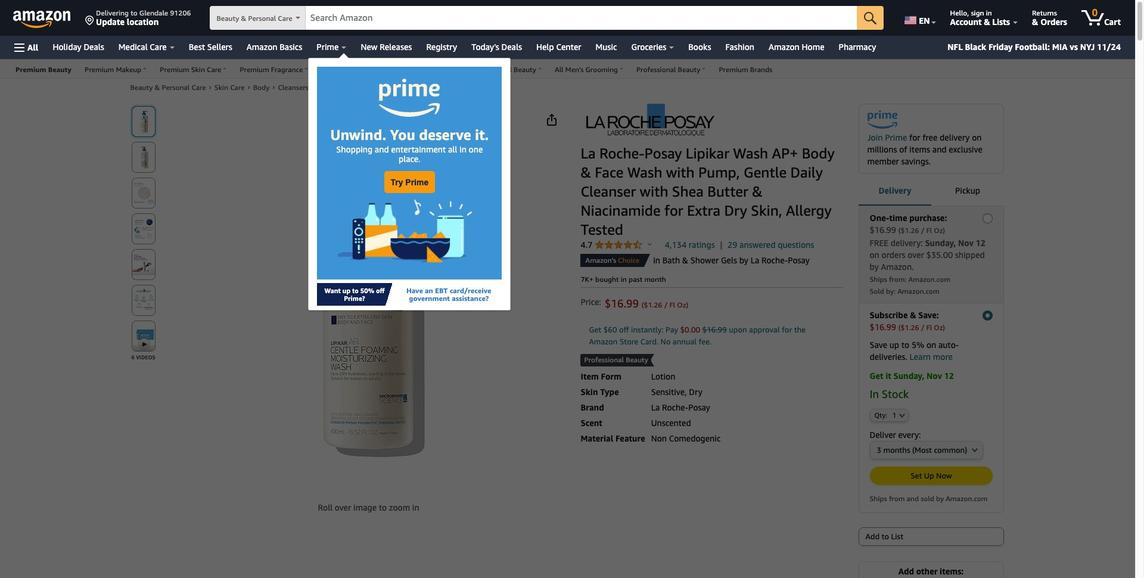 Task type: locate. For each thing, give the bounding box(es) containing it.
|
[[720, 240, 723, 250]]

1 horizontal spatial fl
[[927, 323, 932, 332]]

every:
[[899, 430, 921, 440]]

wash right face
[[627, 164, 663, 181]]

2 horizontal spatial $16.99
[[870, 322, 896, 332]]

body right skin care link
[[253, 83, 270, 92]]

0 vertical spatial fl
[[670, 300, 675, 309]]

($1.26 up 5%
[[899, 323, 919, 332]]

premium brands link
[[713, 60, 779, 78]]

dry up the la roche-posay
[[689, 387, 703, 397]]

black
[[965, 42, 987, 52]]

join prime
[[868, 133, 907, 143]]

& left the lists
[[984, 17, 990, 27]]

body inside beauty & personal care › skin care › body › cleansers
[[253, 83, 270, 92]]

lists
[[993, 17, 1010, 27]]

dropdown image
[[900, 413, 905, 418], [972, 447, 978, 452]]

11/24
[[1097, 42, 1121, 52]]

1 horizontal spatial dry
[[724, 202, 747, 219]]

amazon left basics
[[247, 42, 278, 52]]

1 vertical spatial wash
[[627, 164, 663, 181]]

2 horizontal spatial amazon
[[769, 42, 800, 52]]

1 vertical spatial la
[[751, 255, 760, 265]]

1 horizontal spatial for
[[782, 325, 792, 334]]

1 vertical spatial up
[[890, 340, 899, 350]]

add left 'other'
[[899, 566, 914, 576]]

to left 5%
[[902, 340, 910, 350]]

save up to 5% on auto- deliveries.
[[870, 340, 959, 362]]

to inside want up to 50% off prime?
[[352, 287, 359, 295]]

up right want
[[343, 287, 351, 295]]

form
[[601, 371, 622, 381]]

cart
[[1104, 17, 1121, 27]]

1 vertical spatial prime
[[885, 133, 907, 143]]

in right sign
[[986, 8, 992, 17]]

by
[[740, 255, 749, 265], [936, 494, 944, 503]]

sunday,
[[894, 371, 925, 381]]

face
[[595, 164, 624, 181]]

1 vertical spatial add
[[899, 566, 914, 576]]

2 horizontal spatial posay
[[788, 255, 810, 265]]

personal
[[248, 14, 276, 23], [162, 83, 190, 92]]

pickup
[[955, 186, 981, 196]]

2 horizontal spatial body
[[802, 145, 835, 162]]

instantly:
[[631, 325, 664, 334]]

daily
[[791, 164, 823, 181]]

personal inside beauty & personal care › skin care › body › cleansers
[[162, 83, 190, 92]]

comedogenic
[[669, 433, 721, 443]]

la inside la roche-posay lipikar wash ap+ body & face wash with pump, gentle daily cleanser with shea butter & niacinamide for extra dry skin, allergy tested
[[581, 145, 596, 162]]

center
[[556, 42, 581, 52]]

1 vertical spatial personal
[[162, 83, 190, 92]]

body washes
[[317, 83, 360, 92]]

0 vertical spatial personal
[[248, 14, 276, 23]]

tab list containing delivery
[[859, 176, 1004, 207]]

0 horizontal spatial /
[[664, 300, 668, 309]]

0 vertical spatial prime
[[317, 42, 339, 52]]

1 vertical spatial dry
[[689, 387, 703, 397]]

butter
[[708, 183, 749, 200]]

learn more
[[910, 352, 953, 362]]

0 horizontal spatial deals
[[84, 42, 104, 52]]

premium inside 'link'
[[15, 65, 46, 74]]

1 horizontal spatial amazon
[[589, 337, 618, 346]]

add inside "radio"
[[866, 532, 880, 541]]

dropdown image right 1 at the right of page
[[900, 413, 905, 418]]

get left $60
[[589, 325, 602, 334]]

beauty up sellers
[[217, 14, 239, 23]]

2 horizontal spatial ›
[[273, 82, 275, 91]]

to left the glendale
[[131, 8, 138, 17]]

/ down save:
[[921, 323, 925, 332]]

($1.26 inside price: $16.99 ($1.26 /  fl oz)
[[642, 300, 663, 309]]

on up exclusive
[[972, 133, 982, 143]]

0 horizontal spatial oz)
[[677, 300, 689, 309]]

dry inside la roche-posay lipikar wash ap+ body & face wash with pump, gentle daily cleanser with shea butter & niacinamide for extra dry skin, allergy tested
[[724, 202, 747, 219]]

posay down sensitive, dry
[[689, 402, 710, 412]]

price: $16.99 ($1.26 /  fl oz)
[[581, 297, 689, 310]]

wash up gentle
[[733, 145, 768, 162]]

skin
[[214, 83, 228, 92], [581, 387, 598, 397]]

0 vertical spatial on
[[972, 133, 982, 143]]

None submit
[[857, 6, 884, 30]]

2 horizontal spatial roche-
[[762, 255, 788, 265]]

2 deals from the left
[[502, 42, 522, 52]]

dropdown image right the common)
[[972, 447, 978, 452]]

$16.99 down subscribe at the right of page
[[870, 322, 896, 332]]

roche- down sensitive, dry
[[662, 402, 689, 412]]

delivery link
[[859, 176, 931, 207]]

care
[[278, 14, 292, 23], [150, 42, 167, 52], [192, 83, 206, 92], [230, 83, 245, 92]]

and left sold
[[907, 494, 919, 503]]

skin down item
[[581, 387, 598, 397]]

unwind.
[[330, 126, 386, 143]]

& inside returns & orders
[[1032, 17, 1039, 27]]

1 horizontal spatial personal
[[248, 14, 276, 23]]

1 horizontal spatial la
[[651, 402, 660, 412]]

returns & orders
[[1032, 8, 1068, 27]]

prime for try prime
[[405, 177, 429, 187]]

0 horizontal spatial for
[[665, 202, 684, 219]]

& left save:
[[910, 310, 917, 320]]

2 vertical spatial prime
[[405, 177, 429, 187]]

2 premium from the left
[[719, 65, 748, 74]]

posay
[[645, 145, 682, 162], [788, 255, 810, 265], [689, 402, 710, 412]]

premium beauty link
[[9, 60, 78, 78]]

1 horizontal spatial wash
[[733, 145, 768, 162]]

tab list
[[859, 176, 1004, 207]]

learn more link
[[910, 352, 953, 362]]

fashion link
[[719, 39, 762, 55]]

12
[[945, 371, 954, 381]]

2 vertical spatial posay
[[689, 402, 710, 412]]

1 horizontal spatial skin
[[581, 387, 598, 397]]

& inside beauty & personal care › skin care › body › cleansers
[[155, 83, 160, 92]]

qty:
[[875, 411, 887, 419]]

and down free
[[933, 144, 947, 155]]

off right the '50%'
[[376, 287, 385, 295]]

for down shea
[[665, 202, 684, 219]]

1 vertical spatial dropdown image
[[972, 447, 978, 452]]

0 horizontal spatial $16.99
[[605, 297, 639, 310]]

la down sensitive,
[[651, 402, 660, 412]]

1 horizontal spatial off
[[619, 325, 629, 334]]

› left skin care link
[[209, 82, 211, 91]]

| 29 answered questions
[[720, 240, 814, 250]]

0 vertical spatial up
[[343, 287, 351, 295]]

for inside for free delivery on millions of items and exclusive member savings.
[[910, 133, 921, 143]]

prime right 'try'
[[405, 177, 429, 187]]

to left list
[[882, 532, 889, 541]]

1 horizontal spatial and
[[907, 494, 919, 503]]

to inside "radio"
[[882, 532, 889, 541]]

beauty down holiday
[[48, 65, 72, 74]]

1 horizontal spatial /
[[921, 323, 925, 332]]

0 horizontal spatial ($1.26
[[642, 300, 663, 309]]

/ inside subscribe & save: $16.99 ($1.26 /  fl oz)
[[921, 323, 925, 332]]

oz) up $0.00
[[677, 300, 689, 309]]

up
[[343, 287, 351, 295], [890, 340, 899, 350]]

and right shopping
[[375, 144, 389, 154]]

with up shea
[[666, 164, 695, 181]]

beauty inside 'link'
[[48, 65, 72, 74]]

care inside search box
[[278, 14, 292, 23]]

amazon left home
[[769, 42, 800, 52]]

0 vertical spatial with
[[666, 164, 695, 181]]

it
[[886, 371, 892, 381]]

& up amazon basics link
[[241, 14, 246, 23]]

dry down butter
[[724, 202, 747, 219]]

amazon.com
[[946, 494, 988, 503]]

skin inside main content
[[581, 387, 598, 397]]

tested
[[581, 221, 623, 238]]

1 vertical spatial ($1.26
[[899, 323, 919, 332]]

0 vertical spatial off
[[376, 287, 385, 295]]

la for la roche-posay lipikar wash ap+ body & face wash with pump, gentle daily cleanser with shea butter & niacinamide for extra dry skin, allergy tested
[[581, 145, 596, 162]]

0 vertical spatial dropdown image
[[900, 413, 905, 418]]

2 horizontal spatial for
[[910, 133, 921, 143]]

1 vertical spatial for
[[665, 202, 684, 219]]

1 horizontal spatial body
[[317, 83, 334, 92]]

item
[[581, 371, 599, 381]]

1 vertical spatial by
[[936, 494, 944, 503]]

medical
[[119, 42, 148, 52]]

5%
[[912, 340, 925, 350]]

prime right basics
[[317, 42, 339, 52]]

($1.26 up instantly: on the bottom of page
[[642, 300, 663, 309]]

and inside for free delivery on millions of items and exclusive member savings.
[[933, 144, 947, 155]]

personal down best
[[162, 83, 190, 92]]

0 vertical spatial get
[[589, 325, 602, 334]]

en
[[919, 15, 930, 26]]

› left body link
[[248, 82, 250, 91]]

fl up pay
[[670, 300, 675, 309]]

posay inside la roche-posay lipikar wash ap+ body & face wash with pump, gentle daily cleanser with shea butter & niacinamide for extra dry skin, allergy tested
[[645, 145, 682, 162]]

pickup link
[[931, 176, 1004, 207]]

› right body link
[[273, 82, 275, 91]]

roche- inside la roche-posay lipikar wash ap+ body & face wash with pump, gentle daily cleanser with shea butter & niacinamide for extra dry skin, allergy tested
[[600, 145, 645, 162]]

1 vertical spatial get
[[870, 371, 884, 381]]

2 vertical spatial la
[[651, 402, 660, 412]]

& left orders
[[1032, 17, 1039, 27]]

1 horizontal spatial prime
[[405, 177, 429, 187]]

beauty down "medical care" link
[[130, 83, 153, 92]]

annual
[[673, 337, 697, 346]]

1 horizontal spatial deals
[[502, 42, 522, 52]]

$16.99 up fee.
[[702, 325, 727, 334]]

ratings
[[689, 240, 715, 250]]

2 vertical spatial for
[[782, 325, 792, 334]]

amazon
[[247, 42, 278, 52], [769, 42, 800, 52], [589, 337, 618, 346]]

0 vertical spatial for
[[910, 133, 921, 143]]

la roche-posay lipikar wash ap+ body & face wash with pump, gentle daily cleanser with shea butter & niacinamide for extra dry skin, allergy tested main content
[[121, 104, 1015, 578]]

posay for la roche-posay lipikar wash ap+ body & face wash with pump, gentle daily cleanser with shea butter & niacinamide for extra dry skin, allergy tested
[[645, 145, 682, 162]]

washes
[[335, 83, 360, 92]]

0 horizontal spatial on
[[927, 340, 937, 350]]

alexa, soda, tv remote image
[[338, 194, 481, 274]]

1 horizontal spatial posay
[[689, 402, 710, 412]]

2 horizontal spatial and
[[933, 144, 947, 155]]

0 horizontal spatial add
[[866, 532, 880, 541]]

1 vertical spatial off
[[619, 325, 629, 334]]

1 horizontal spatial ($1.26
[[899, 323, 919, 332]]

2 horizontal spatial prime
[[885, 133, 907, 143]]

0 horizontal spatial skin
[[214, 83, 228, 92]]

up inside want up to 50% off prime?
[[343, 287, 351, 295]]

month
[[645, 275, 666, 284]]

with left shea
[[640, 183, 668, 200]]

up up the deliveries.
[[890, 340, 899, 350]]

prime up of in the top right of the page
[[885, 133, 907, 143]]

for up items
[[910, 133, 921, 143]]

amazon inside the upon approval for the amazon store card. no annual fee.
[[589, 337, 618, 346]]

4.7
[[581, 240, 595, 250]]

1 › from the left
[[209, 82, 211, 91]]

premium down all
[[15, 65, 46, 74]]

entertainment
[[391, 144, 446, 154]]

0 horizontal spatial prime
[[317, 42, 339, 52]]

cleansers link
[[278, 83, 309, 92]]

& down "medical care" link
[[155, 83, 160, 92]]

skin left body link
[[214, 83, 228, 92]]

deals right holiday
[[84, 42, 104, 52]]

amazon home
[[769, 42, 825, 52]]

gentle
[[744, 164, 787, 181]]

1 horizontal spatial up
[[890, 340, 899, 350]]

1 deals from the left
[[84, 42, 104, 52]]

place.
[[399, 154, 421, 164]]

on up "learn more"
[[927, 340, 937, 350]]

off inside la roche-posay lipikar wash ap+ body & face wash with pump, gentle daily cleanser with shea butter & niacinamide for extra dry skin, allergy tested main content
[[619, 325, 629, 334]]

1 vertical spatial /
[[921, 323, 925, 332]]

0 vertical spatial posay
[[645, 145, 682, 162]]

Beauty & Personal Care search field
[[210, 6, 884, 31]]

amazon down $60
[[589, 337, 618, 346]]

1 vertical spatial oz)
[[934, 323, 945, 332]]

0 horizontal spatial amazon
[[247, 42, 278, 52]]

to left the '50%'
[[352, 287, 359, 295]]

deals right today's
[[502, 42, 522, 52]]

add
[[866, 532, 880, 541], [899, 566, 914, 576]]

3 › from the left
[[273, 82, 275, 91]]

0 vertical spatial skin
[[214, 83, 228, 92]]

1 vertical spatial with
[[640, 183, 668, 200]]

roche-
[[600, 145, 645, 162], [762, 255, 788, 265], [662, 402, 689, 412]]

$60
[[604, 325, 617, 334]]

body left 'washes'
[[317, 83, 334, 92]]

0 horizontal spatial up
[[343, 287, 351, 295]]

off inside want up to 50% off prime?
[[376, 287, 385, 295]]

la up face
[[581, 145, 596, 162]]

care up basics
[[278, 14, 292, 23]]

deals for holiday deals
[[84, 42, 104, 52]]

get
[[589, 325, 602, 334], [870, 371, 884, 381]]

1 horizontal spatial on
[[972, 133, 982, 143]]

up for want
[[343, 287, 351, 295]]

other
[[917, 566, 938, 576]]

by right gels at the top right
[[740, 255, 749, 265]]

and
[[375, 144, 389, 154], [933, 144, 947, 155], [907, 494, 919, 503]]

1 vertical spatial fl
[[927, 323, 932, 332]]

prime logo image
[[379, 79, 440, 117]]

off up store
[[619, 325, 629, 334]]

by right sold
[[936, 494, 944, 503]]

premium for premium brands
[[719, 65, 748, 74]]

to left zoom
[[379, 502, 387, 513]]

beauty inside beauty & personal care › skin care › body › cleansers
[[130, 83, 153, 92]]

roche- down 29 answered questions link
[[762, 255, 788, 265]]

Search Amazon text field
[[306, 7, 857, 29]]

navigation navigation
[[0, 0, 1144, 578]]

posay down la roche-posay image
[[645, 145, 682, 162]]

/ inside price: $16.99 ($1.26 /  fl oz)
[[664, 300, 668, 309]]

extra
[[687, 202, 721, 219]]

1 horizontal spatial oz)
[[934, 323, 945, 332]]

0 vertical spatial la
[[581, 145, 596, 162]]

oz) down save:
[[934, 323, 945, 332]]

all
[[27, 42, 38, 52]]

1 vertical spatial posay
[[788, 255, 810, 265]]

ships from and sold by amazon.com
[[870, 494, 988, 503]]

niacinamide
[[581, 202, 661, 219]]

basics
[[280, 42, 302, 52]]

image
[[354, 502, 377, 513]]

in right all
[[460, 144, 467, 154]]

0 horizontal spatial ›
[[209, 82, 211, 91]]

0 horizontal spatial roche-
[[600, 145, 645, 162]]

0 horizontal spatial personal
[[162, 83, 190, 92]]

0 horizontal spatial fl
[[670, 300, 675, 309]]

3
[[877, 445, 882, 455]]

on inside for free delivery on millions of items and exclusive member savings.
[[972, 133, 982, 143]]

&
[[241, 14, 246, 23], [984, 17, 990, 27], [1032, 17, 1039, 27], [155, 83, 160, 92], [581, 164, 591, 181], [752, 183, 763, 200], [682, 255, 689, 265], [910, 310, 917, 320]]

premium for premium beauty
[[15, 65, 46, 74]]

fl inside price: $16.99 ($1.26 /  fl oz)
[[670, 300, 675, 309]]

0 horizontal spatial posay
[[645, 145, 682, 162]]

for left the
[[782, 325, 792, 334]]

help
[[536, 42, 554, 52]]

skin type
[[581, 387, 619, 397]]

0 vertical spatial dry
[[724, 202, 747, 219]]

1 premium from the left
[[15, 65, 46, 74]]

save
[[870, 340, 888, 350]]

1 vertical spatial skin
[[581, 387, 598, 397]]

premium down fashion link
[[719, 65, 748, 74]]

groceries
[[631, 42, 667, 52]]

1 vertical spatial on
[[927, 340, 937, 350]]

get left "it"
[[870, 371, 884, 381]]

up inside save up to 5% on auto- deliveries.
[[890, 340, 899, 350]]

0 horizontal spatial premium
[[15, 65, 46, 74]]

orders
[[1041, 17, 1068, 27]]

hello,
[[950, 8, 969, 17]]

91206
[[170, 8, 191, 17]]

fl down save:
[[927, 323, 932, 332]]

body link
[[253, 83, 270, 92]]

prime inside la roche-posay lipikar wash ap+ body & face wash with pump, gentle daily cleanser with shea butter & niacinamide for extra dry skin, allergy tested main content
[[885, 133, 907, 143]]

roche- up face
[[600, 145, 645, 162]]

body up daily
[[802, 145, 835, 162]]

0 horizontal spatial and
[[375, 144, 389, 154]]

up for save
[[890, 340, 899, 350]]

and inside unwind. you deserve it. shopping and entertainment all in one place.
[[375, 144, 389, 154]]

care right medical
[[150, 42, 167, 52]]

posay down questions
[[788, 255, 810, 265]]

nov
[[927, 371, 942, 381]]

& inside subscribe & save: $16.99 ($1.26 /  fl oz)
[[910, 310, 917, 320]]

tab list inside la roche-posay lipikar wash ap+ body & face wash with pump, gentle daily cleanser with shea butter & niacinamide for extra dry skin, allergy tested main content
[[859, 176, 1004, 207]]

personal up amazon basics
[[248, 14, 276, 23]]

/ up pay
[[664, 300, 668, 309]]

videos
[[136, 354, 155, 361]]

holiday deals link
[[46, 39, 111, 55]]

get it sunday, nov 12
[[870, 371, 954, 381]]

0 vertical spatial wash
[[733, 145, 768, 162]]

personal inside search box
[[248, 14, 276, 23]]

0 vertical spatial oz)
[[677, 300, 689, 309]]

2 vertical spatial roche-
[[662, 402, 689, 412]]

beauty down store
[[626, 355, 648, 364]]

0 horizontal spatial body
[[253, 83, 270, 92]]

up
[[924, 471, 934, 480]]

0 vertical spatial /
[[664, 300, 668, 309]]

1
[[893, 411, 897, 419]]

0 horizontal spatial by
[[740, 255, 749, 265]]

help center link
[[529, 39, 589, 55]]

0 horizontal spatial off
[[376, 287, 385, 295]]

la down the answered
[[751, 255, 760, 265]]

1 horizontal spatial roche-
[[662, 402, 689, 412]]

add left list
[[866, 532, 880, 541]]

amazon home link
[[762, 39, 832, 55]]

add to list
[[866, 532, 904, 541]]

1 horizontal spatial ›
[[248, 82, 250, 91]]

$16.99 down '7k+ bought in past month'
[[605, 297, 639, 310]]

1 horizontal spatial get
[[870, 371, 884, 381]]

with
[[666, 164, 695, 181], [640, 183, 668, 200]]

personal for beauty & personal care
[[248, 14, 276, 23]]

nyj
[[1080, 42, 1095, 52]]



Task type: describe. For each thing, give the bounding box(es) containing it.
1 vertical spatial roche-
[[762, 255, 788, 265]]

lotion
[[651, 371, 676, 381]]

list
[[891, 532, 904, 541]]

add for add to list
[[866, 532, 880, 541]]

Add to List radio
[[859, 527, 1004, 546]]

now
[[936, 471, 952, 480]]

cleanser
[[581, 183, 636, 200]]

qty: 1
[[875, 411, 897, 419]]

beauty & personal care link
[[130, 83, 206, 92]]

millions
[[868, 144, 897, 155]]

it.
[[475, 126, 489, 143]]

ships
[[870, 494, 887, 503]]

try
[[391, 177, 403, 187]]

1 horizontal spatial by
[[936, 494, 944, 503]]

sellers
[[207, 42, 232, 52]]

amazon prime logo image
[[868, 110, 897, 132]]

& left face
[[581, 164, 591, 181]]

$16.99 inside subscribe & save: $16.99 ($1.26 /  fl oz)
[[870, 322, 896, 332]]

oz) inside price: $16.99 ($1.26 /  fl oz)
[[677, 300, 689, 309]]

beauty inside button
[[626, 355, 648, 364]]

prime link
[[310, 39, 354, 55]]

0 vertical spatial by
[[740, 255, 749, 265]]

body washes link
[[317, 83, 360, 92]]

in left bath
[[653, 255, 660, 265]]

location
[[127, 17, 159, 27]]

skin,
[[751, 202, 782, 219]]

common)
[[934, 445, 968, 455]]

add for add other items:
[[899, 566, 914, 576]]

subscribe & save: $16.99 ($1.26 /  fl oz)
[[870, 310, 945, 332]]

assistance?
[[452, 294, 489, 303]]

to inside delivering to glendale 91206 update location
[[131, 8, 138, 17]]

best
[[189, 42, 205, 52]]

set
[[911, 471, 922, 480]]

get for get it sunday, nov 12
[[870, 371, 884, 381]]

radio active image
[[983, 311, 993, 321]]

0 horizontal spatial dropdown image
[[900, 413, 905, 418]]

get for get $60 off instantly: pay $0.00 $16.99
[[589, 325, 602, 334]]

account
[[950, 17, 982, 27]]

medical care link
[[111, 39, 182, 55]]

free
[[923, 133, 938, 143]]

la roche-posay image
[[581, 104, 720, 136]]

amazon's
[[586, 256, 616, 265]]

add other items:
[[899, 566, 964, 576]]

glendale
[[139, 8, 168, 17]]

roll over image to zoom in
[[318, 502, 419, 513]]

1 horizontal spatial $16.99
[[702, 325, 727, 334]]

& inside search box
[[241, 14, 246, 23]]

the
[[794, 325, 806, 334]]

government
[[409, 294, 450, 303]]

0
[[1092, 7, 1098, 18]]

professional
[[584, 355, 624, 364]]

la roche-posay lipikar wash ap+ body &amp; face wash with pump, gentle daily cleanser with shea butter &amp; niacinamide for extra dry skin, allergy tested image
[[213, 147, 524, 458]]

roche- for la roche-posay
[[662, 402, 689, 412]]

beauty inside search box
[[217, 14, 239, 23]]

registry
[[426, 42, 457, 52]]

professional beauty
[[584, 355, 648, 364]]

oz) inside subscribe & save: $16.99 ($1.26 /  fl oz)
[[934, 323, 945, 332]]

la roche-posay lipikar wash ap+ body & face wash with pump, gentle daily cleanser with shea butter & niacinamide for extra dry skin, allergy tested
[[581, 145, 835, 238]]

in inside unwind. you deserve it. shopping and entertainment all in one place.
[[460, 144, 467, 154]]

body inside la roche-posay lipikar wash ap+ body & face wash with pump, gentle daily cleanser with shea butter & niacinamide for extra dry skin, allergy tested
[[802, 145, 835, 162]]

care left body link
[[230, 83, 245, 92]]

brand
[[581, 402, 604, 412]]

care left skin care link
[[192, 83, 206, 92]]

6 videos
[[131, 354, 155, 361]]

skin inside beauty & personal care › skin care › body › cleansers
[[214, 83, 228, 92]]

roll
[[318, 502, 333, 513]]

($1.26 inside subscribe & save: $16.99 ($1.26 /  fl oz)
[[899, 323, 919, 332]]

none submit inside beauty & personal care search box
[[857, 6, 884, 30]]

exclusive
[[949, 144, 983, 155]]

pay
[[666, 325, 678, 334]]

try prime link
[[384, 171, 435, 193]]

delivery
[[940, 133, 970, 143]]

4.7 button
[[581, 240, 652, 251]]

upon
[[729, 325, 747, 334]]

today's deals
[[472, 42, 522, 52]]

fl inside subscribe & save: $16.99 ($1.26 /  fl oz)
[[927, 323, 932, 332]]

best sellers
[[189, 42, 232, 52]]

personal for beauty & personal care › skin care › body › cleansers
[[162, 83, 190, 92]]

2 › from the left
[[248, 82, 250, 91]]

deals for today's deals
[[502, 42, 522, 52]]

0 horizontal spatial wash
[[627, 164, 663, 181]]

for inside la roche-posay lipikar wash ap+ body & face wash with pump, gentle daily cleanser with shea butter & niacinamide for extra dry skin, allergy tested
[[665, 202, 684, 219]]

amazon for amazon home
[[769, 42, 800, 52]]

deliveries.
[[870, 352, 908, 362]]

to inside save up to 5% on auto- deliveries.
[[902, 340, 910, 350]]

bath
[[663, 255, 680, 265]]

scent
[[581, 418, 602, 428]]

4,134 ratings
[[665, 240, 715, 250]]

brands
[[750, 65, 773, 74]]

allergy
[[786, 202, 832, 219]]

approval
[[749, 325, 780, 334]]

for inside the upon approval for the amazon store card. no annual fee.
[[782, 325, 792, 334]]

no
[[661, 337, 671, 346]]

join
[[868, 133, 883, 143]]

unwind. you deserve it. shopping and entertainment all in one place.
[[330, 126, 489, 164]]

in bath & shower gels by la roche-posay
[[653, 255, 810, 265]]

sold
[[921, 494, 934, 503]]

posay for la roche-posay
[[689, 402, 710, 412]]

material
[[581, 433, 614, 443]]

in right zoom
[[412, 502, 419, 513]]

premium brands
[[719, 65, 773, 74]]

questions
[[778, 240, 814, 250]]

1 horizontal spatial dropdown image
[[972, 447, 978, 452]]

amazon for amazon basics
[[247, 42, 278, 52]]

on inside save up to 5% on auto- deliveries.
[[927, 340, 937, 350]]

non
[[651, 433, 667, 443]]

& right bath
[[682, 255, 689, 265]]

& down gentle
[[752, 183, 763, 200]]

hello, sign in
[[950, 8, 992, 17]]

holiday deals
[[53, 42, 104, 52]]

2 horizontal spatial la
[[751, 255, 760, 265]]

home
[[802, 42, 825, 52]]

amazon image
[[13, 11, 71, 29]]

prime for join prime
[[885, 133, 907, 143]]

deliver every:
[[870, 430, 921, 440]]

(most
[[913, 445, 932, 455]]

roche- for la roche-posay lipikar wash ap+ body & face wash with pump, gentle daily cleanser with shea butter & niacinamide for extra dry skin, allergy tested
[[600, 145, 645, 162]]

music
[[596, 42, 617, 52]]

prime?
[[344, 295, 365, 302]]

shea
[[672, 183, 704, 200]]

have an ebt card/receive government assistance?
[[406, 286, 492, 303]]

registry link
[[419, 39, 464, 55]]

today's deals link
[[464, 39, 529, 55]]

50%
[[360, 287, 374, 295]]

type
[[600, 387, 619, 397]]

books
[[689, 42, 711, 52]]

add to list link
[[859, 528, 1003, 545]]

la for la roche-posay
[[651, 402, 660, 412]]

in left the 'past'
[[621, 275, 627, 284]]

professional beauty button
[[581, 354, 651, 366]]

4,134
[[665, 240, 687, 250]]

pump,
[[699, 164, 740, 181]]

from
[[889, 494, 905, 503]]

feature
[[616, 433, 645, 443]]



Task type: vqa. For each thing, say whether or not it's contained in the screenshot.
Join Prime "link"
yes



